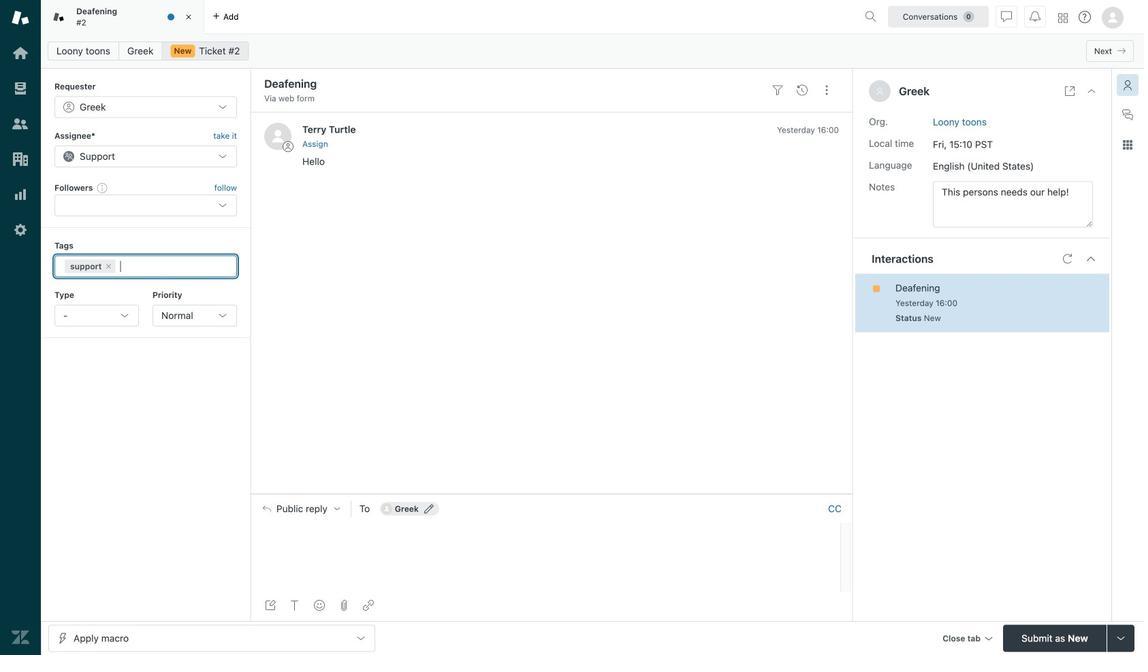 Task type: vqa. For each thing, say whether or not it's contained in the screenshot.
PRODUCTIVITY
no



Task type: describe. For each thing, give the bounding box(es) containing it.
user image
[[876, 87, 884, 95]]

user image
[[877, 88, 883, 95]]

organizations image
[[12, 151, 29, 168]]

0 horizontal spatial yesterday 16:00 text field
[[777, 125, 839, 135]]

format text image
[[289, 601, 300, 612]]

reporting image
[[12, 186, 29, 204]]

ticket actions image
[[821, 85, 832, 96]]

main element
[[0, 0, 41, 656]]

tabs tab list
[[41, 0, 860, 34]]

views image
[[12, 80, 29, 97]]

displays possible ticket submission types image
[[1116, 634, 1127, 645]]

button displays agent's chat status as invisible. image
[[1001, 11, 1012, 22]]

filter image
[[772, 85, 783, 96]]

remove image
[[104, 263, 113, 271]]

add link (cmd k) image
[[363, 601, 374, 612]]

zendesk support image
[[12, 9, 29, 27]]



Task type: locate. For each thing, give the bounding box(es) containing it.
0 vertical spatial yesterday 16:00 text field
[[777, 125, 839, 135]]

apps image
[[1122, 140, 1133, 151]]

add attachment image
[[339, 601, 349, 612]]

get started image
[[12, 44, 29, 62]]

1 vertical spatial yesterday 16:00 text field
[[896, 299, 958, 308]]

1 horizontal spatial yesterday 16:00 text field
[[896, 299, 958, 308]]

draft mode image
[[265, 601, 276, 612]]

Subject field
[[262, 76, 763, 92]]

customer context image
[[1122, 80, 1133, 91]]

zendesk products image
[[1058, 13, 1068, 23]]

tab
[[41, 0, 204, 34]]

close image
[[182, 10, 195, 24]]

zendesk image
[[12, 629, 29, 647]]

secondary element
[[41, 37, 1144, 65]]

None text field
[[933, 182, 1093, 228]]

info on adding followers image
[[97, 183, 108, 193]]

close image
[[1086, 86, 1097, 97]]

notifications image
[[1030, 11, 1041, 22]]

admin image
[[12, 221, 29, 239]]

get help image
[[1079, 11, 1091, 23]]

insert emojis image
[[314, 601, 325, 612]]

events image
[[797, 85, 808, 96]]

edit user image
[[424, 505, 434, 514]]

view more details image
[[1065, 86, 1075, 97]]

Yesterday 16:00 text field
[[777, 125, 839, 135], [896, 299, 958, 308]]

customers image
[[12, 115, 29, 133]]

None field
[[118, 260, 224, 274]]

avatar image
[[264, 123, 292, 150]]



